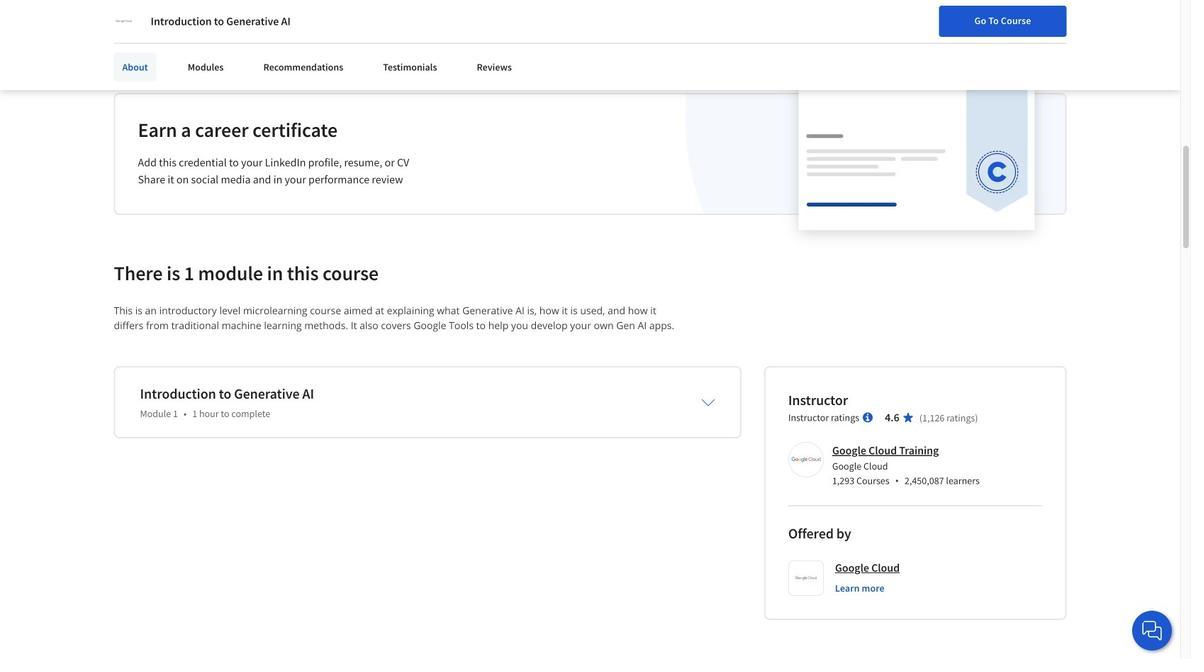 Task type: locate. For each thing, give the bounding box(es) containing it.
None search field
[[297, 36, 641, 67]]

banner navigation
[[114, 0, 502, 39]]

google cloud image
[[114, 11, 134, 31]]

coursera image
[[114, 40, 204, 63]]



Task type: vqa. For each thing, say whether or not it's contained in the screenshot.
2023
no



Task type: describe. For each thing, give the bounding box(es) containing it.
coursera enterprise logos image
[[751, 0, 1035, 14]]

coursera career certificate image
[[799, 78, 1035, 229]]

google cloud training image
[[791, 444, 822, 475]]



